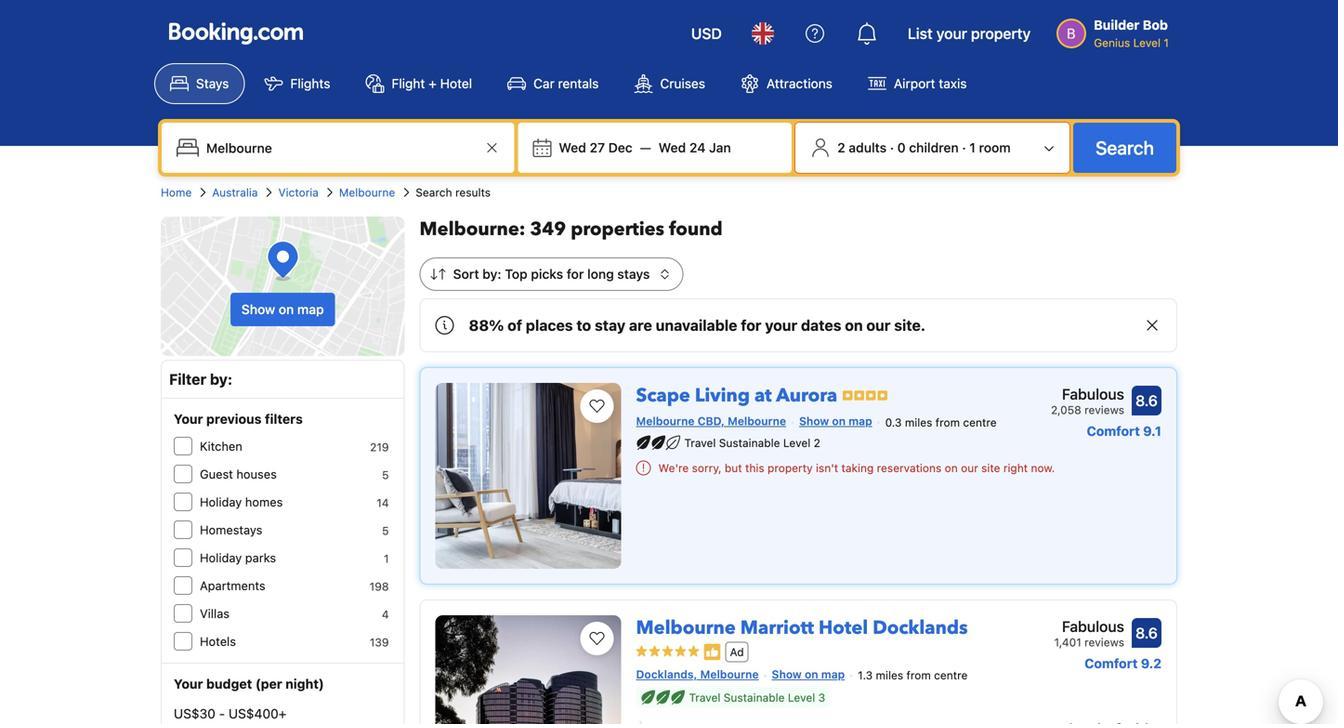 Task type: locate. For each thing, give the bounding box(es) containing it.
fabulous up '1,401'
[[1062, 618, 1125, 635]]

0 horizontal spatial from
[[907, 669, 931, 682]]

2 horizontal spatial 1
[[1164, 36, 1169, 49]]

1 vertical spatial 1
[[970, 140, 976, 155]]

sustainable
[[719, 436, 780, 449], [724, 691, 785, 704]]

fabulous inside fabulous 2,058 reviews
[[1062, 385, 1125, 403]]

1 vertical spatial scored 8.6 element
[[1132, 618, 1162, 648]]

1 vertical spatial 2
[[814, 436, 821, 449]]

0 vertical spatial by:
[[483, 266, 502, 282]]

show for melbourne
[[772, 668, 802, 681]]

dec
[[609, 140, 633, 155]]

show on map for scape
[[799, 415, 872, 428]]

fabulous up 2,058
[[1062, 385, 1125, 403]]

0 vertical spatial 8.6
[[1136, 392, 1158, 409]]

0 vertical spatial our
[[867, 316, 891, 334]]

0 vertical spatial show on map
[[241, 302, 324, 317]]

centre for aurora
[[963, 416, 997, 429]]

sustainable up this
[[719, 436, 780, 449]]

1 horizontal spatial from
[[936, 416, 960, 429]]

your down the filter at the left of page
[[174, 411, 203, 427]]

2 vertical spatial level
[[788, 691, 815, 704]]

1 vertical spatial comfort
[[1085, 656, 1138, 671]]

0 vertical spatial fabulous element
[[1051, 383, 1125, 405]]

flight
[[392, 76, 425, 91]]

by: for sort
[[483, 266, 502, 282]]

bob
[[1143, 17, 1168, 33]]

victoria
[[278, 186, 319, 199]]

travel down docklands, melbourne
[[689, 691, 721, 704]]

homes
[[245, 495, 283, 509]]

search
[[1096, 137, 1154, 158], [416, 186, 452, 199]]

27
[[590, 140, 605, 155]]

your for your previous filters
[[174, 411, 203, 427]]

fabulous for melbourne marriott hotel docklands
[[1062, 618, 1125, 635]]

0 vertical spatial show
[[241, 302, 275, 317]]

search for search
[[1096, 137, 1154, 158]]

1 vertical spatial fabulous element
[[1054, 615, 1125, 638]]

show inside button
[[241, 302, 275, 317]]

this property is part of our preferred partner programme. it is committed to providing commendable service and good value. it will pay us a higher commission if you make a booking. image
[[703, 643, 722, 661]]

8.6 up 9.1
[[1136, 392, 1158, 409]]

5 down 14
[[382, 524, 389, 537]]

0 vertical spatial centre
[[963, 416, 997, 429]]

wed left 27
[[559, 140, 586, 155]]

0.3 miles from centre
[[885, 416, 997, 429]]

melbourne marriott hotel docklands image
[[435, 615, 621, 724]]

8.6 for melbourne marriott hotel docklands
[[1136, 624, 1158, 642]]

of
[[508, 316, 522, 334]]

rentals
[[558, 76, 599, 91]]

show on map
[[241, 302, 324, 317], [799, 415, 872, 428], [772, 668, 845, 681]]

0 vertical spatial 5
[[382, 468, 389, 481]]

1 5 from the top
[[382, 468, 389, 481]]

fabulous element up the comfort 9.1
[[1051, 383, 1125, 405]]

2 8.6 from the top
[[1136, 624, 1158, 642]]

fabulous element for scape living at aurora
[[1051, 383, 1125, 405]]

1 holiday from the top
[[200, 495, 242, 509]]

miles right 1.3
[[876, 669, 904, 682]]

scape living at aurora
[[636, 383, 838, 408]]

your for your budget (per night)
[[174, 676, 203, 691]]

sustainable down ad
[[724, 691, 785, 704]]

1 vertical spatial 5
[[382, 524, 389, 537]]

home
[[161, 186, 192, 199]]

aurora
[[776, 383, 838, 408]]

show on map button
[[230, 293, 335, 326]]

our
[[867, 316, 891, 334], [961, 461, 978, 474]]

melbourne marriott hotel docklands
[[636, 615, 968, 641]]

1 fabulous from the top
[[1062, 385, 1125, 403]]

for
[[567, 266, 584, 282], [741, 316, 762, 334]]

melbourne down the where are you going? field in the top left of the page
[[339, 186, 395, 199]]

1 horizontal spatial 2
[[838, 140, 846, 155]]

2 5 from the top
[[382, 524, 389, 537]]

from for aurora
[[936, 416, 960, 429]]

melbourne down the scape
[[636, 415, 695, 428]]

1 vertical spatial your
[[174, 676, 203, 691]]

0 vertical spatial holiday
[[200, 495, 242, 509]]

holiday for holiday parks
[[200, 551, 242, 565]]

stay
[[595, 316, 626, 334]]

reviews up comfort 9.2
[[1085, 636, 1125, 649]]

0 horizontal spatial map
[[297, 302, 324, 317]]

1 vertical spatial 8.6
[[1136, 624, 1158, 642]]

0 vertical spatial your
[[174, 411, 203, 427]]

your right "list"
[[937, 25, 967, 42]]

1 vertical spatial from
[[907, 669, 931, 682]]

2 horizontal spatial map
[[849, 415, 872, 428]]

on
[[279, 302, 294, 317], [845, 316, 863, 334], [832, 415, 846, 428], [945, 461, 958, 474], [805, 668, 818, 681]]

hotel inside melbourne marriott hotel docklands link
[[819, 615, 868, 641]]

miles right 0.3
[[905, 416, 933, 429]]

1 horizontal spatial for
[[741, 316, 762, 334]]

0 vertical spatial travel
[[685, 436, 716, 449]]

88% of places to stay are unavailable for your dates on our site.
[[469, 316, 926, 334]]

comfort for melbourne marriott hotel docklands
[[1085, 656, 1138, 671]]

airport taxis
[[894, 76, 967, 91]]

flights link
[[249, 63, 346, 104]]

your left "dates"
[[765, 316, 798, 334]]

0 horizontal spatial your
[[765, 316, 798, 334]]

1 left room
[[970, 140, 976, 155]]

holiday down guest
[[200, 495, 242, 509]]

fabulous element up comfort 9.2
[[1054, 615, 1125, 638]]

property
[[971, 25, 1031, 42], [768, 461, 813, 474]]

2 reviews from the top
[[1085, 636, 1125, 649]]

hotel up 1.3
[[819, 615, 868, 641]]

1 vertical spatial by:
[[210, 370, 233, 388]]

2 scored 8.6 element from the top
[[1132, 618, 1162, 648]]

we're
[[659, 461, 689, 474]]

for right the unavailable on the top of page
[[741, 316, 762, 334]]

your
[[174, 411, 203, 427], [174, 676, 203, 691]]

0 horizontal spatial miles
[[876, 669, 904, 682]]

hotel inside flight + hotel link
[[440, 76, 472, 91]]

1 vertical spatial property
[[768, 461, 813, 474]]

centre up site
[[963, 416, 997, 429]]

level down aurora
[[783, 436, 811, 449]]

0 horizontal spatial our
[[867, 316, 891, 334]]

level left 3
[[788, 691, 815, 704]]

· left 0
[[890, 140, 894, 155]]

2 your from the top
[[174, 676, 203, 691]]

miles for aurora
[[905, 416, 933, 429]]

but
[[725, 461, 742, 474]]

villas
[[200, 606, 230, 620]]

comfort
[[1087, 423, 1140, 439], [1085, 656, 1138, 671]]

comfort left 9.1
[[1087, 423, 1140, 439]]

0 vertical spatial reviews
[[1085, 403, 1125, 416]]

for left long
[[567, 266, 584, 282]]

booking.com image
[[169, 22, 303, 45]]

reviews inside fabulous 1,401 reviews
[[1085, 636, 1125, 649]]

0 vertical spatial sustainable
[[719, 436, 780, 449]]

at
[[755, 383, 772, 408]]

1 reviews from the top
[[1085, 403, 1125, 416]]

0 horizontal spatial wed
[[559, 140, 586, 155]]

travel sustainable level 3
[[689, 691, 825, 704]]

docklands, melbourne
[[636, 668, 759, 681]]

list your property
[[908, 25, 1031, 42]]

2 up isn't
[[814, 436, 821, 449]]

centre down docklands
[[934, 669, 968, 682]]

2 fabulous from the top
[[1062, 618, 1125, 635]]

hotel for +
[[440, 76, 472, 91]]

comfort down fabulous 1,401 reviews
[[1085, 656, 1138, 671]]

8.6
[[1136, 392, 1158, 409], [1136, 624, 1158, 642]]

2 left adults
[[838, 140, 846, 155]]

1 horizontal spatial wed
[[659, 140, 686, 155]]

level for 2
[[783, 436, 811, 449]]

1 down the bob
[[1164, 36, 1169, 49]]

hotel
[[440, 76, 472, 91], [819, 615, 868, 641]]

1 vertical spatial hotel
[[819, 615, 868, 641]]

results
[[455, 186, 491, 199]]

1 scored 8.6 element from the top
[[1132, 386, 1162, 415]]

by: left top at the left top of the page
[[483, 266, 502, 282]]

your account menu builder bob genius level 1 element
[[1057, 8, 1177, 51]]

show on map for melbourne
[[772, 668, 845, 681]]

· right the children
[[962, 140, 966, 155]]

1 8.6 from the top
[[1136, 392, 1158, 409]]

·
[[890, 140, 894, 155], [962, 140, 966, 155]]

centre for docklands
[[934, 669, 968, 682]]

airport taxis link
[[852, 63, 983, 104]]

1 wed from the left
[[559, 140, 586, 155]]

8.6 up 9.2
[[1136, 624, 1158, 642]]

holiday down the homestays
[[200, 551, 242, 565]]

your
[[937, 25, 967, 42], [765, 316, 798, 334]]

1 vertical spatial our
[[961, 461, 978, 474]]

0 vertical spatial level
[[1134, 36, 1161, 49]]

cruises
[[660, 76, 705, 91]]

2 vertical spatial 1
[[384, 552, 389, 565]]

by: right the filter at the left of page
[[210, 370, 233, 388]]

from right 0.3
[[936, 416, 960, 429]]

2 vertical spatial show on map
[[772, 668, 845, 681]]

your up us$30
[[174, 676, 203, 691]]

0 horizontal spatial search
[[416, 186, 452, 199]]

1 vertical spatial show on map
[[799, 415, 872, 428]]

search inside button
[[1096, 137, 1154, 158]]

1 horizontal spatial hotel
[[819, 615, 868, 641]]

1 horizontal spatial by:
[[483, 266, 502, 282]]

our left the site.
[[867, 316, 891, 334]]

0 vertical spatial map
[[297, 302, 324, 317]]

australia
[[212, 186, 258, 199]]

2 holiday from the top
[[200, 551, 242, 565]]

stays
[[617, 266, 650, 282]]

level for 3
[[788, 691, 815, 704]]

1 your from the top
[[174, 411, 203, 427]]

5
[[382, 468, 389, 481], [382, 524, 389, 537]]

0 vertical spatial fabulous
[[1062, 385, 1125, 403]]

2 vertical spatial show
[[772, 668, 802, 681]]

1 up 198
[[384, 552, 389, 565]]

holiday homes
[[200, 495, 283, 509]]

1 vertical spatial show
[[799, 415, 829, 428]]

1 horizontal spatial search
[[1096, 137, 1154, 158]]

melbourne cbd, melbourne
[[636, 415, 786, 428]]

fabulous
[[1062, 385, 1125, 403], [1062, 618, 1125, 635]]

to
[[577, 316, 591, 334]]

melbourne
[[339, 186, 395, 199], [636, 415, 695, 428], [728, 415, 786, 428], [636, 615, 736, 641], [700, 668, 759, 681]]

fabulous element
[[1051, 383, 1125, 405], [1054, 615, 1125, 638]]

australia link
[[212, 184, 258, 201]]

+
[[429, 76, 437, 91]]

our left site
[[961, 461, 978, 474]]

scored 8.6 element
[[1132, 386, 1162, 415], [1132, 618, 1162, 648]]

property right "list"
[[971, 25, 1031, 42]]

travel for travel sustainable level 2
[[685, 436, 716, 449]]

flight + hotel
[[392, 76, 472, 91]]

1 vertical spatial sustainable
[[724, 691, 785, 704]]

melbourne up this property is part of our preferred partner programme. it is committed to providing commendable service and good value. it will pay us a higher commission if you make a booking. image at bottom
[[636, 615, 736, 641]]

1 vertical spatial fabulous
[[1062, 618, 1125, 635]]

1 vertical spatial your
[[765, 316, 798, 334]]

1 horizontal spatial ·
[[962, 140, 966, 155]]

9.1
[[1143, 423, 1162, 439]]

5 for guest houses
[[382, 468, 389, 481]]

1 vertical spatial reviews
[[1085, 636, 1125, 649]]

0 vertical spatial search
[[1096, 137, 1154, 158]]

0 vertical spatial from
[[936, 416, 960, 429]]

docklands,
[[636, 668, 697, 681]]

level down the bob
[[1134, 36, 1161, 49]]

2 vertical spatial map
[[821, 668, 845, 681]]

from down docklands
[[907, 669, 931, 682]]

fabulous inside fabulous 1,401 reviews
[[1062, 618, 1125, 635]]

1 vertical spatial search
[[416, 186, 452, 199]]

scored 8.6 element for scape living at aurora
[[1132, 386, 1162, 415]]

reviews
[[1085, 403, 1125, 416], [1085, 636, 1125, 649]]

hotel right + on the top left
[[440, 76, 472, 91]]

9.2
[[1141, 656, 1162, 671]]

sort
[[453, 266, 479, 282]]

1 vertical spatial travel
[[689, 691, 721, 704]]

0 vertical spatial comfort
[[1087, 423, 1140, 439]]

1 inside dropdown button
[[970, 140, 976, 155]]

1 horizontal spatial map
[[821, 668, 845, 681]]

0 vertical spatial miles
[[905, 416, 933, 429]]

5 up 14
[[382, 468, 389, 481]]

reviews up the comfort 9.1
[[1085, 403, 1125, 416]]

1 vertical spatial holiday
[[200, 551, 242, 565]]

1 horizontal spatial property
[[971, 25, 1031, 42]]

map inside button
[[297, 302, 324, 317]]

1 vertical spatial map
[[849, 415, 872, 428]]

melbourne: 349 properties found
[[420, 217, 723, 242]]

your budget (per night)
[[174, 676, 324, 691]]

0 horizontal spatial for
[[567, 266, 584, 282]]

0 horizontal spatial hotel
[[440, 76, 472, 91]]

living
[[695, 383, 750, 408]]

scored 8.6 element up 9.2
[[1132, 618, 1162, 648]]

0 vertical spatial 2
[[838, 140, 846, 155]]

wed
[[559, 140, 586, 155], [659, 140, 686, 155]]

travel down cbd,
[[685, 436, 716, 449]]

1 horizontal spatial your
[[937, 25, 967, 42]]

1 vertical spatial level
[[783, 436, 811, 449]]

1 horizontal spatial 1
[[970, 140, 976, 155]]

wed left 24
[[659, 140, 686, 155]]

0 horizontal spatial ·
[[890, 140, 894, 155]]

0 horizontal spatial by:
[[210, 370, 233, 388]]

scored 8.6 element up 9.1
[[1132, 386, 1162, 415]]

property right this
[[768, 461, 813, 474]]

Where are you going? field
[[199, 131, 481, 165]]

show on map inside button
[[241, 302, 324, 317]]

0 vertical spatial property
[[971, 25, 1031, 42]]

1 vertical spatial miles
[[876, 669, 904, 682]]

0 vertical spatial hotel
[[440, 76, 472, 91]]

0 vertical spatial scored 8.6 element
[[1132, 386, 1162, 415]]

car
[[534, 76, 555, 91]]

map
[[297, 302, 324, 317], [849, 415, 872, 428], [821, 668, 845, 681]]

by:
[[483, 266, 502, 282], [210, 370, 233, 388]]

flights
[[290, 76, 330, 91]]

this
[[745, 461, 765, 474]]

1 vertical spatial centre
[[934, 669, 968, 682]]

melbourne up travel sustainable level 2
[[728, 415, 786, 428]]

24
[[690, 140, 706, 155]]

houses
[[236, 467, 277, 481]]

genius
[[1094, 36, 1130, 49]]

0 vertical spatial 1
[[1164, 36, 1169, 49]]

1 horizontal spatial miles
[[905, 416, 933, 429]]

children
[[909, 140, 959, 155]]

reviews inside fabulous 2,058 reviews
[[1085, 403, 1125, 416]]

unavailable
[[656, 316, 737, 334]]

0 horizontal spatial property
[[768, 461, 813, 474]]



Task type: vqa. For each thing, say whether or not it's contained in the screenshot.
Popular car hire brands at the bottom of the page
no



Task type: describe. For each thing, give the bounding box(es) containing it.
airport
[[894, 76, 936, 91]]

guest houses
[[200, 467, 277, 481]]

from for docklands
[[907, 669, 931, 682]]

travel for travel sustainable level 3
[[689, 691, 721, 704]]

isn't
[[816, 461, 838, 474]]

0 horizontal spatial 2
[[814, 436, 821, 449]]

by: for filter
[[210, 370, 233, 388]]

0.3
[[885, 416, 902, 429]]

sustainable for 2
[[719, 436, 780, 449]]

jan
[[709, 140, 731, 155]]

scored 8.6 element for melbourne marriott hotel docklands
[[1132, 618, 1162, 648]]

fabulous for scape living at aurora
[[1062, 385, 1125, 403]]

0 horizontal spatial 1
[[384, 552, 389, 565]]

miles for docklands
[[876, 669, 904, 682]]

melbourne for melbourne marriott hotel docklands
[[636, 615, 736, 641]]

kitchen
[[200, 439, 242, 453]]

2 · from the left
[[962, 140, 966, 155]]

fabulous 1,401 reviews
[[1054, 618, 1125, 649]]

are
[[629, 316, 652, 334]]

flight + hotel link
[[350, 63, 488, 104]]

349
[[530, 217, 566, 242]]

victoria link
[[278, 184, 319, 201]]

site
[[982, 461, 1001, 474]]

previous
[[206, 411, 262, 427]]

14
[[377, 496, 389, 509]]

(per
[[255, 676, 282, 691]]

search results updated. melbourne: 349 properties found. element
[[420, 217, 1178, 243]]

fabulous 2,058 reviews
[[1051, 385, 1125, 416]]

builder
[[1094, 17, 1140, 33]]

adults
[[849, 140, 887, 155]]

hotels
[[200, 634, 236, 648]]

we're sorry, but this property isn't taking reservations on our site right now.
[[659, 461, 1055, 474]]

us$400+
[[229, 706, 287, 721]]

stays link
[[154, 63, 245, 104]]

melbourne for melbourne cbd, melbourne
[[636, 415, 695, 428]]

2 adults · 0 children · 1 room
[[838, 140, 1011, 155]]

attractions link
[[725, 63, 848, 104]]

map for melbourne marriott hotel docklands
[[821, 668, 845, 681]]

1 horizontal spatial our
[[961, 461, 978, 474]]

holiday parks
[[200, 551, 276, 565]]

docklands
[[873, 615, 968, 641]]

melbourne down ad
[[700, 668, 759, 681]]

0 vertical spatial for
[[567, 266, 584, 282]]

taxis
[[939, 76, 967, 91]]

sort by: top picks for long stays
[[453, 266, 650, 282]]

car rentals
[[534, 76, 599, 91]]

stays
[[196, 76, 229, 91]]

cruises link
[[618, 63, 721, 104]]

search button
[[1074, 123, 1177, 173]]

ad
[[730, 645, 744, 658]]

fabulous element for melbourne marriott hotel docklands
[[1054, 615, 1125, 638]]

marriott
[[741, 615, 814, 641]]

level inside builder bob genius level 1
[[1134, 36, 1161, 49]]

1,401
[[1054, 636, 1082, 649]]

wed 27 dec button
[[551, 131, 640, 165]]

filter
[[169, 370, 206, 388]]

1.3
[[858, 669, 873, 682]]

on inside the show on map button
[[279, 302, 294, 317]]

comfort 9.2
[[1085, 656, 1162, 671]]

melbourne for melbourne
[[339, 186, 395, 199]]

3
[[818, 691, 825, 704]]

2 wed from the left
[[659, 140, 686, 155]]

hotel for marriott
[[819, 615, 868, 641]]

apartments
[[200, 579, 265, 593]]

properties
[[571, 217, 665, 242]]

2,058
[[1051, 403, 1082, 416]]

show for scape
[[799, 415, 829, 428]]

list
[[908, 25, 933, 42]]

places
[[526, 316, 573, 334]]

site.
[[894, 316, 926, 334]]

-
[[219, 706, 225, 721]]

8.6 for scape living at aurora
[[1136, 392, 1158, 409]]

homestays
[[200, 523, 263, 537]]

us$30
[[174, 706, 216, 721]]

comfort 9.1
[[1087, 423, 1162, 439]]

2 inside 2 adults · 0 children · 1 room dropdown button
[[838, 140, 846, 155]]

this property is part of our preferred partner programme. it is committed to providing commendable service and good value. it will pay us a higher commission if you make a booking. image
[[703, 643, 722, 661]]

scape living at aurora image
[[435, 383, 621, 569]]

taking
[[842, 461, 874, 474]]

wed 24 jan button
[[651, 131, 739, 165]]

builder bob genius level 1
[[1094, 17, 1169, 49]]

guest
[[200, 467, 233, 481]]

picks
[[531, 266, 563, 282]]

parks
[[245, 551, 276, 565]]

night)
[[286, 676, 324, 691]]

usd button
[[680, 11, 733, 56]]

search for search results
[[416, 186, 452, 199]]

filter by:
[[169, 370, 233, 388]]

1 inside builder bob genius level 1
[[1164, 36, 1169, 49]]

melbourne link
[[339, 184, 395, 201]]

your previous filters
[[174, 411, 303, 427]]

room
[[979, 140, 1011, 155]]

1 vertical spatial for
[[741, 316, 762, 334]]

dates
[[801, 316, 842, 334]]

2 adults · 0 children · 1 room button
[[803, 130, 1062, 165]]

0 vertical spatial your
[[937, 25, 967, 42]]

reviews for scape living at aurora
[[1085, 403, 1125, 416]]

sustainable for 3
[[724, 691, 785, 704]]

comfort for scape living at aurora
[[1087, 423, 1140, 439]]

—
[[640, 140, 651, 155]]

reviews for melbourne marriott hotel docklands
[[1085, 636, 1125, 649]]

long
[[587, 266, 614, 282]]

holiday for holiday homes
[[200, 495, 242, 509]]

top
[[505, 266, 528, 282]]

wed 27 dec — wed 24 jan
[[559, 140, 731, 155]]

budget
[[206, 676, 252, 691]]

map for scape living at aurora
[[849, 415, 872, 428]]

139
[[370, 636, 389, 649]]

0
[[898, 140, 906, 155]]

5 for homestays
[[382, 524, 389, 537]]

1 · from the left
[[890, 140, 894, 155]]



